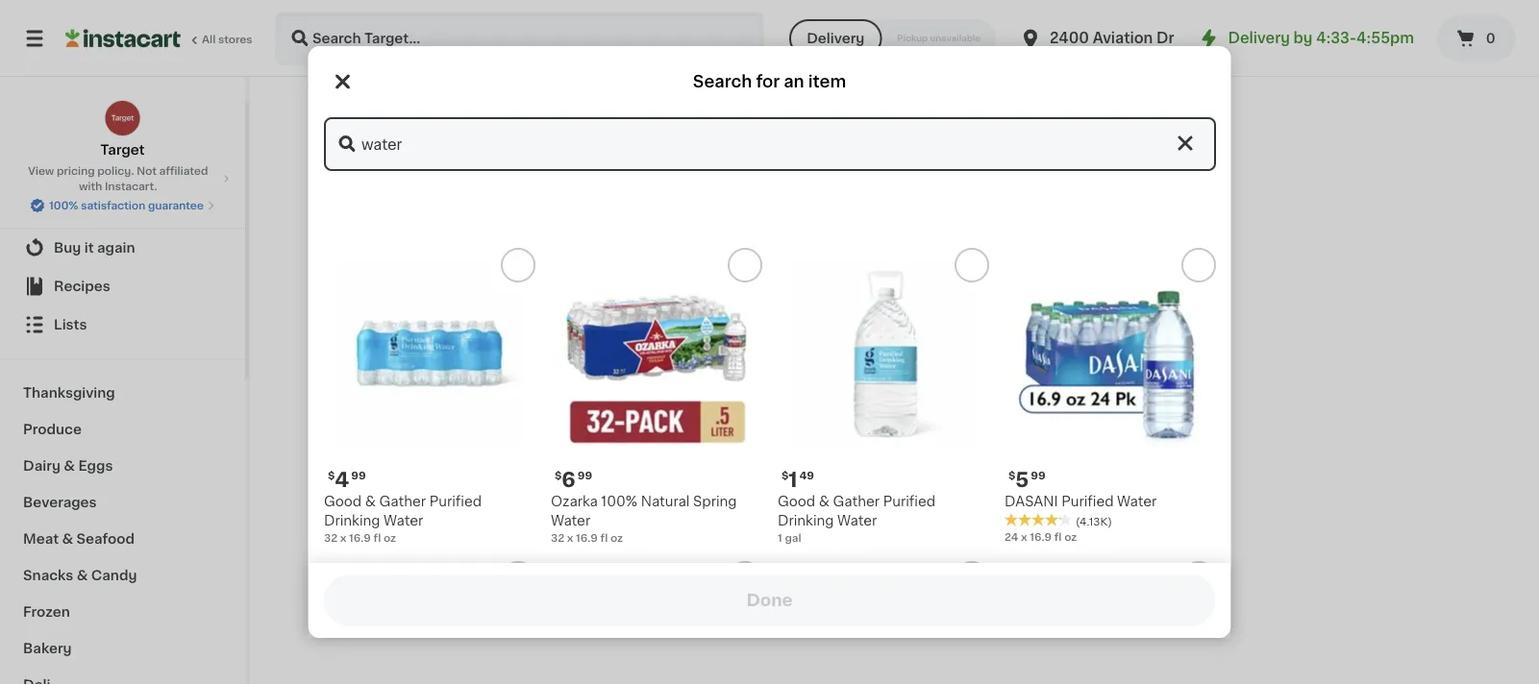 Task type: vqa. For each thing, say whether or not it's contained in the screenshot.
Tablets
no



Task type: locate. For each thing, give the bounding box(es) containing it.
99
[[351, 471, 365, 481], [577, 471, 592, 481], [1030, 471, 1045, 481]]

$ for 1
[[781, 471, 788, 481]]

2 horizontal spatial 99
[[1030, 471, 1045, 481]]

good for 4
[[323, 495, 361, 509]]

yet
[[914, 322, 942, 338]]

gather inside good & gather purified drinking water 32 x 16.9 fl oz
[[379, 495, 425, 509]]

0 horizontal spatial 16.9
[[349, 533, 371, 544]]

be
[[913, 343, 931, 357]]

0 horizontal spatial 100%
[[49, 200, 78, 211]]

3 product group from the left
[[777, 248, 989, 546]]

x down ozarka
[[567, 533, 573, 544]]

1 good from the left
[[323, 495, 361, 509]]

100% satisfaction guarantee button
[[30, 194, 215, 213]]

0 horizontal spatial x
[[340, 533, 346, 544]]

gather for 4
[[379, 495, 425, 509]]

1 horizontal spatial 99
[[577, 471, 592, 481]]

will
[[888, 343, 910, 357]]

99 inside $ 4 99
[[351, 471, 365, 481]]

$ for 5
[[1008, 471, 1015, 481]]

produce
[[23, 423, 82, 436]]

32 down ozarka
[[550, 533, 564, 544]]

1 vertical spatial lists
[[875, 322, 910, 338]]

x
[[1020, 532, 1027, 542], [340, 533, 346, 544], [567, 533, 573, 544]]

None search field
[[275, 12, 764, 65]]

dialog
[[308, 46, 1231, 684]]

16.9
[[1029, 532, 1051, 542], [349, 533, 371, 544], [575, 533, 597, 544]]

1 horizontal spatial lists
[[875, 322, 910, 338]]

good inside good & gather purified drinking water 1 gal
[[777, 495, 815, 509]]

2400 aviation dr button
[[1019, 12, 1174, 65]]

★★★★★
[[1004, 514, 1071, 527], [1004, 514, 1071, 527]]

view pricing policy. not affiliated with instacart.
[[28, 166, 208, 192]]

affiliated
[[159, 166, 208, 176]]

good inside good & gather purified drinking water 32 x 16.9 fl oz
[[323, 495, 361, 509]]

0 horizontal spatial 99
[[351, 471, 365, 481]]

meat & seafood
[[23, 533, 135, 546]]

2 32 from the left
[[550, 533, 564, 544]]

4:33-
[[1316, 31, 1356, 45]]

0 horizontal spatial lists
[[54, 318, 87, 332]]

99 right 5
[[1030, 471, 1045, 481]]

& inside good & gather purified drinking water 1 gal
[[818, 495, 829, 509]]

4 product group from the left
[[1004, 248, 1216, 545]]

1 32 from the left
[[323, 533, 337, 544]]

good & gather purified drinking water 32 x 16.9 fl oz
[[323, 495, 481, 544]]

no
[[847, 322, 871, 338]]

oz
[[1064, 532, 1076, 542], [383, 533, 396, 544], [610, 533, 623, 544]]

99 for 5
[[1030, 471, 1045, 481]]

0 horizontal spatial fl
[[373, 533, 380, 544]]

instacart logo image
[[65, 27, 181, 50]]

lists down recipes
[[54, 318, 87, 332]]

1 horizontal spatial 16.9
[[575, 533, 597, 544]]

1 horizontal spatial lists
[[777, 343, 809, 357]]

100% satisfaction guarantee
[[49, 200, 204, 211]]

99 for 6
[[577, 471, 592, 481]]

purified for 4
[[429, 495, 481, 509]]

drinking
[[323, 514, 380, 528], [777, 514, 833, 528]]

4 $ from the left
[[1008, 471, 1015, 481]]

delivery by 4:33-4:55pm link
[[1197, 27, 1414, 50]]

no lists yet lists you create will be saved here.
[[777, 322, 1012, 357]]

1 99 from the left
[[351, 471, 365, 481]]

ozarka 100% natural spring water 32 x 16.9 fl oz
[[550, 495, 736, 544]]

good down 4
[[323, 495, 361, 509]]

2 99 from the left
[[577, 471, 592, 481]]

1 purified from the left
[[429, 495, 481, 509]]

1
[[788, 470, 797, 490], [777, 533, 782, 544]]

purified inside good & gather purified drinking water 1 gal
[[883, 495, 935, 509]]

lists link
[[12, 306, 234, 344]]

99 right 4
[[351, 471, 365, 481]]

create
[[842, 343, 885, 357]]

1 horizontal spatial delivery
[[1228, 31, 1290, 45]]

drinking for 4
[[323, 514, 380, 528]]

99 for 4
[[351, 471, 365, 481]]

& for good & gather purified drinking water 1 gal
[[818, 495, 829, 509]]

99 right 6
[[577, 471, 592, 481]]

2 horizontal spatial x
[[1020, 532, 1027, 542]]

2 purified from the left
[[883, 495, 935, 509]]

all for all
[[327, 82, 344, 95]]

buy
[[54, 241, 81, 255]]

lists
[[54, 318, 87, 332], [777, 343, 809, 357]]

create new
[[1347, 33, 1445, 50]]

24
[[1004, 532, 1018, 542]]

1 horizontal spatial fl
[[600, 533, 607, 544]]

water
[[1117, 495, 1156, 509], [383, 514, 423, 528], [550, 514, 590, 528], [837, 514, 876, 528]]

x down 4
[[340, 533, 346, 544]]

delivery
[[1228, 31, 1290, 45], [807, 32, 865, 45]]

lists right the "your"
[[377, 28, 439, 56]]

drinking inside good & gather purified drinking water 32 x 16.9 fl oz
[[323, 514, 380, 528]]

0 horizontal spatial good
[[323, 495, 361, 509]]

x inside the ozarka 100% natural spring water 32 x 16.9 fl oz
[[567, 533, 573, 544]]

0 horizontal spatial all
[[202, 34, 216, 45]]

99 inside '$ 5 99'
[[1030, 471, 1045, 481]]

& for meat & seafood
[[62, 533, 73, 546]]

delivery for delivery by 4:33-4:55pm
[[1228, 31, 1290, 45]]

list
[[919, 385, 945, 401]]

drinking inside good & gather purified drinking water 1 gal
[[777, 514, 833, 528]]

0 horizontal spatial lists
[[377, 28, 439, 56]]

none search field inside dialog
[[323, 117, 1216, 171]]

16.9 down $ 4 99
[[349, 533, 371, 544]]

99 inside $ 6 99
[[577, 471, 592, 481]]

guarantee
[[148, 200, 204, 211]]

1 $ from the left
[[327, 471, 334, 481]]

32 down 4
[[323, 533, 337, 544]]

1 horizontal spatial 100%
[[601, 495, 637, 509]]

shop link
[[12, 190, 234, 229]]

oz inside the ozarka 100% natural spring water 32 x 16.9 fl oz
[[610, 533, 623, 544]]

1 vertical spatial 100%
[[601, 495, 637, 509]]

create left new
[[1347, 33, 1406, 50]]

2 horizontal spatial 16.9
[[1029, 532, 1051, 542]]

0 horizontal spatial gather
[[379, 495, 425, 509]]

by
[[1294, 31, 1313, 45]]

buy it again
[[54, 241, 135, 255]]

1 horizontal spatial purified
[[883, 495, 935, 509]]

water inside good & gather purified drinking water 32 x 16.9 fl oz
[[383, 514, 423, 528]]

1 vertical spatial create
[[844, 385, 902, 401]]

all for all stores
[[202, 34, 216, 45]]

1 left gal
[[777, 533, 782, 544]]

0 button
[[1437, 15, 1516, 62]]

$ inside $ 1 49
[[781, 471, 788, 481]]

item
[[808, 74, 846, 90]]

0 horizontal spatial oz
[[383, 533, 396, 544]]

&
[[64, 460, 75, 473], [365, 495, 375, 509], [818, 495, 829, 509], [62, 533, 73, 546], [77, 569, 88, 583]]

1 gather from the left
[[379, 495, 425, 509]]

delivery up item
[[807, 32, 865, 45]]

snacks
[[23, 569, 73, 583]]

0 vertical spatial 1
[[788, 470, 797, 490]]

1 horizontal spatial drinking
[[777, 514, 833, 528]]

delivery left by
[[1228, 31, 1290, 45]]

2 product group from the left
[[550, 248, 762, 546]]

16.9 right 24
[[1029, 532, 1051, 542]]

lists inside no lists yet lists you create will be saved here.
[[777, 343, 809, 357]]

0 vertical spatial lists
[[377, 28, 439, 56]]

thanksgiving link
[[12, 375, 234, 411]]

delivery by 4:33-4:55pm
[[1228, 31, 1414, 45]]

0 vertical spatial 100%
[[49, 200, 78, 211]]

1 horizontal spatial 32
[[550, 533, 564, 544]]

here.
[[978, 343, 1012, 357]]

fl inside the ozarka 100% natural spring water 32 x 16.9 fl oz
[[600, 533, 607, 544]]

49
[[799, 471, 814, 481]]

purified
[[429, 495, 481, 509], [883, 495, 935, 509], [1061, 495, 1113, 509]]

0 vertical spatial create
[[1347, 33, 1406, 50]]

2400 aviation dr
[[1050, 31, 1174, 45]]

0 horizontal spatial 1
[[777, 533, 782, 544]]

all inside "button"
[[327, 82, 344, 95]]

1 horizontal spatial create
[[1347, 33, 1406, 50]]

0 horizontal spatial 32
[[323, 533, 337, 544]]

Search Target... field
[[323, 117, 1216, 171]]

3 $ from the left
[[781, 471, 788, 481]]

0 vertical spatial all
[[202, 34, 216, 45]]

all down the "your"
[[327, 82, 344, 95]]

1 left 49
[[788, 470, 797, 490]]

good for 1
[[777, 495, 815, 509]]

1 horizontal spatial all
[[327, 82, 344, 95]]

$ up ozarka
[[554, 471, 561, 481]]

$ inside $ 4 99
[[327, 471, 334, 481]]

2 drinking from the left
[[777, 514, 833, 528]]

natural
[[640, 495, 689, 509]]

1 horizontal spatial good
[[777, 495, 815, 509]]

16.9 inside the ozarka 100% natural spring water 32 x 16.9 fl oz
[[575, 533, 597, 544]]

oz inside good & gather purified drinking water 32 x 16.9 fl oz
[[383, 533, 396, 544]]

lists inside no lists yet lists you create will be saved here.
[[875, 322, 910, 338]]

2 gather from the left
[[833, 495, 879, 509]]

drinking up gal
[[777, 514, 833, 528]]

product group
[[323, 248, 535, 546], [550, 248, 762, 546], [777, 248, 989, 546], [1004, 248, 1216, 545]]

None search field
[[323, 117, 1216, 171]]

$ up dasani on the bottom of the page
[[1008, 471, 1015, 481]]

good down $ 1 49
[[777, 495, 815, 509]]

gather for 1
[[833, 495, 879, 509]]

& inside good & gather purified drinking water 32 x 16.9 fl oz
[[365, 495, 375, 509]]

fl inside good & gather purified drinking water 32 x 16.9 fl oz
[[373, 533, 380, 544]]

fl
[[1054, 532, 1061, 542], [373, 533, 380, 544], [600, 533, 607, 544]]

3 99 from the left
[[1030, 471, 1045, 481]]

100% down pricing
[[49, 200, 78, 211]]

$ for 6
[[554, 471, 561, 481]]

lists
[[377, 28, 439, 56], [875, 322, 910, 338]]

create inside button
[[1347, 33, 1406, 50]]

lists left you at the right bottom
[[777, 343, 809, 357]]

32
[[323, 533, 337, 544], [550, 533, 564, 544]]

gather inside good & gather purified drinking water 1 gal
[[833, 495, 879, 509]]

1 horizontal spatial x
[[567, 533, 573, 544]]

2 horizontal spatial purified
[[1061, 495, 1113, 509]]

100% right ozarka
[[601, 495, 637, 509]]

1 vertical spatial 1
[[777, 533, 782, 544]]

1 vertical spatial lists
[[777, 343, 809, 357]]

drinking down $ 4 99
[[323, 514, 380, 528]]

0 horizontal spatial purified
[[429, 495, 481, 509]]

1 horizontal spatial gather
[[833, 495, 879, 509]]

you
[[813, 343, 838, 357]]

all button
[[308, 73, 363, 104]]

all left stores
[[202, 34, 216, 45]]

16.9 down ozarka
[[575, 533, 597, 544]]

target link
[[100, 100, 145, 160]]

2 horizontal spatial fl
[[1054, 532, 1061, 542]]

$ up good & gather purified drinking water 32 x 16.9 fl oz
[[327, 471, 334, 481]]

create for create new
[[1347, 33, 1406, 50]]

1 drinking from the left
[[323, 514, 380, 528]]

1 product group from the left
[[323, 248, 535, 546]]

0 horizontal spatial delivery
[[807, 32, 865, 45]]

2 $ from the left
[[554, 471, 561, 481]]

lists up "will"
[[875, 322, 910, 338]]

$
[[327, 471, 334, 481], [554, 471, 561, 481], [781, 471, 788, 481], [1008, 471, 1015, 481]]

$ left 49
[[781, 471, 788, 481]]

good
[[323, 495, 361, 509], [777, 495, 815, 509]]

all
[[202, 34, 216, 45], [327, 82, 344, 95]]

1 vertical spatial all
[[327, 82, 344, 95]]

create left the a
[[844, 385, 902, 401]]

purified inside good & gather purified drinking water 32 x 16.9 fl oz
[[429, 495, 481, 509]]

1 horizontal spatial oz
[[610, 533, 623, 544]]

0 horizontal spatial drinking
[[323, 514, 380, 528]]

x right 24
[[1020, 532, 1027, 542]]

view pricing policy. not affiliated with instacart. link
[[15, 163, 230, 194]]

$ inside '$ 5 99'
[[1008, 471, 1015, 481]]

delivery inside button
[[807, 32, 865, 45]]

0 horizontal spatial create
[[844, 385, 902, 401]]

$ inside $ 6 99
[[554, 471, 561, 481]]

an
[[784, 74, 804, 90]]

2 good from the left
[[777, 495, 815, 509]]



Task type: describe. For each thing, give the bounding box(es) containing it.
thanksgiving
[[23, 386, 115, 400]]

search
[[693, 74, 752, 90]]

dr
[[1156, 31, 1174, 45]]

100% inside 100% satisfaction guarantee button
[[49, 200, 78, 211]]

6
[[561, 470, 575, 490]]

create for create a list
[[844, 385, 902, 401]]

32 inside the ozarka 100% natural spring water 32 x 16.9 fl oz
[[550, 533, 564, 544]]

16.9 inside good & gather purified drinking water 32 x 16.9 fl oz
[[349, 533, 371, 544]]

pricing
[[57, 166, 95, 176]]

view
[[28, 166, 54, 176]]

a
[[905, 385, 915, 401]]

$ for 4
[[327, 471, 334, 481]]

2 horizontal spatial oz
[[1064, 532, 1076, 542]]

dasani
[[1004, 495, 1058, 509]]

gal
[[784, 533, 801, 544]]

delivery button
[[789, 19, 882, 58]]

ozarka
[[550, 495, 597, 509]]

dairy & eggs link
[[12, 448, 234, 485]]

frozen link
[[12, 594, 234, 631]]

5
[[1015, 470, 1028, 490]]

meat & seafood link
[[12, 521, 234, 558]]

0 vertical spatial lists
[[54, 318, 87, 332]]

recipes
[[54, 280, 110, 293]]

spring
[[693, 495, 736, 509]]

aviation
[[1093, 31, 1153, 45]]

1 horizontal spatial 1
[[788, 470, 797, 490]]

$ 4 99
[[327, 470, 365, 490]]

product group containing 5
[[1004, 248, 1216, 545]]

drinking for 1
[[777, 514, 833, 528]]

24 x 16.9 fl oz
[[1004, 532, 1076, 542]]

4:55pm
[[1356, 31, 1414, 45]]

target logo image
[[104, 100, 141, 137]]

product group containing 4
[[323, 248, 535, 546]]

(4.13k)
[[1075, 516, 1112, 527]]

product group containing 6
[[550, 248, 762, 546]]

meat
[[23, 533, 59, 546]]

not
[[137, 166, 157, 176]]

dialog containing 4
[[308, 46, 1231, 684]]

frozen
[[23, 606, 70, 619]]

search for an item
[[693, 74, 846, 90]]

candy
[[91, 569, 137, 583]]

create a list link
[[844, 383, 945, 404]]

with
[[79, 181, 102, 192]]

seafood
[[76, 533, 135, 546]]

2400
[[1050, 31, 1089, 45]]

again
[[97, 241, 135, 255]]

all stores
[[202, 34, 253, 45]]

new
[[1409, 33, 1445, 50]]

product group containing 1
[[777, 248, 989, 546]]

produce link
[[12, 411, 234, 448]]

instacart.
[[105, 181, 157, 192]]

0
[[1486, 32, 1495, 45]]

lists for no
[[875, 322, 910, 338]]

32 inside good & gather purified drinking water 32 x 16.9 fl oz
[[323, 533, 337, 544]]

$ 5 99
[[1008, 470, 1045, 490]]

& for good & gather purified drinking water 32 x 16.9 fl oz
[[365, 495, 375, 509]]

$ 6 99
[[554, 470, 592, 490]]

for
[[756, 74, 780, 90]]

dairy
[[23, 460, 60, 473]]

& for dairy & eggs
[[64, 460, 75, 473]]

saved
[[934, 343, 975, 357]]

beverages link
[[12, 485, 234, 521]]

water inside the ozarka 100% natural spring water 32 x 16.9 fl oz
[[550, 514, 590, 528]]

1 inside good & gather purified drinking water 1 gal
[[777, 533, 782, 544]]

shop
[[54, 203, 90, 216]]

snacks & candy
[[23, 569, 137, 583]]

target
[[100, 143, 145, 157]]

create new button
[[1306, 15, 1485, 69]]

purified for 1
[[883, 495, 935, 509]]

bakery
[[23, 642, 72, 656]]

all stores link
[[65, 12, 254, 65]]

your lists
[[304, 28, 439, 56]]

delivery for delivery
[[807, 32, 865, 45]]

bakery link
[[12, 631, 234, 667]]

service type group
[[789, 19, 996, 58]]

x inside good & gather purified drinking water 32 x 16.9 fl oz
[[340, 533, 346, 544]]

lists for your
[[377, 28, 439, 56]]

good & gather purified drinking water 1 gal
[[777, 495, 935, 544]]

& for snacks & candy
[[77, 569, 88, 583]]

3 purified from the left
[[1061, 495, 1113, 509]]

recipes link
[[12, 267, 234, 306]]

policy.
[[97, 166, 134, 176]]

dairy & eggs
[[23, 460, 113, 473]]

dasani purified water
[[1004, 495, 1156, 509]]

stores
[[218, 34, 253, 45]]

eggs
[[78, 460, 113, 473]]

beverages
[[23, 496, 97, 510]]

your
[[304, 28, 371, 56]]

100% inside the ozarka 100% natural spring water 32 x 16.9 fl oz
[[601, 495, 637, 509]]

$ 1 49
[[781, 470, 814, 490]]

water inside good & gather purified drinking water 1 gal
[[837, 514, 876, 528]]

4
[[334, 470, 349, 490]]

buy it again link
[[12, 229, 234, 267]]



